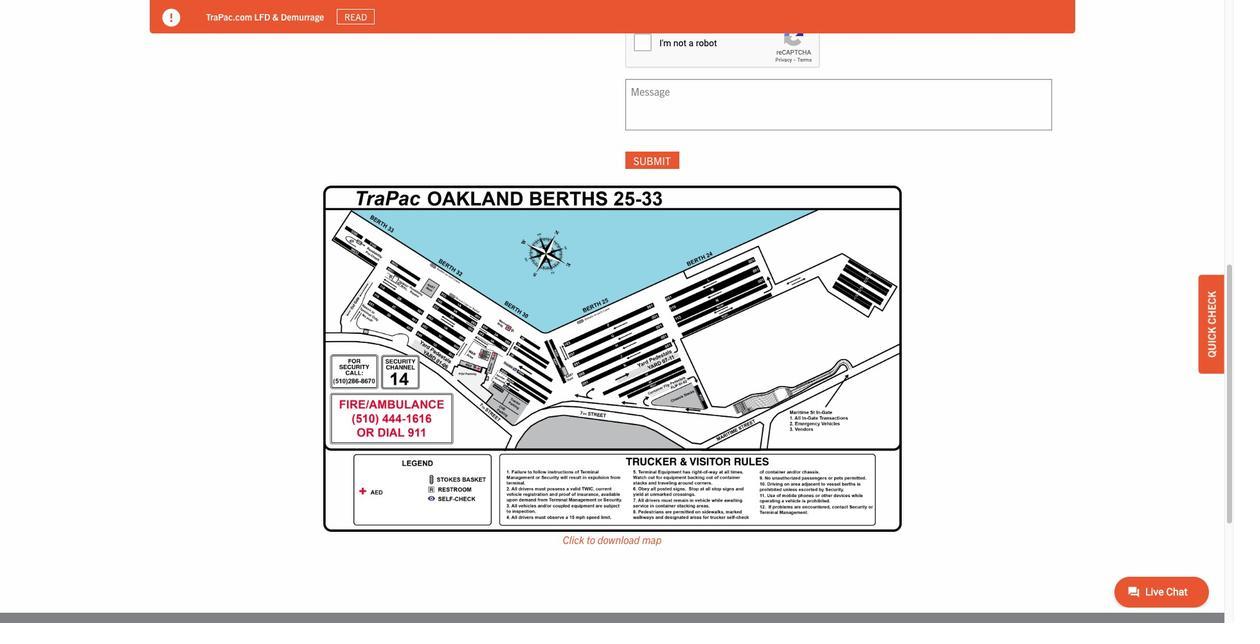 Task type: vqa. For each thing, say whether or not it's contained in the screenshot.
the middle the characters
no



Task type: locate. For each thing, give the bounding box(es) containing it.
check
[[1206, 291, 1218, 325]]

code: right port
[[183, 22, 208, 35]]

footer
[[0, 613, 1225, 624]]

firms
[[162, 6, 187, 19]]

lfd
[[254, 11, 270, 22]]

code: up 2811
[[190, 6, 214, 19]]

code:
[[190, 6, 214, 19], [183, 22, 208, 35]]

quick check
[[1206, 291, 1218, 358]]

none submit inside main content
[[625, 152, 679, 169]]

main content
[[149, 0, 1075, 575]]

&
[[273, 11, 279, 22]]

y549
[[217, 6, 240, 19]]

solid image
[[162, 9, 180, 27]]

None submit
[[625, 152, 679, 169]]

click
[[563, 534, 584, 547]]



Task type: describe. For each thing, give the bounding box(es) containing it.
quick
[[1206, 327, 1218, 358]]

click to download map
[[563, 534, 662, 547]]

1 vertical spatial code:
[[183, 22, 208, 35]]

download
[[598, 534, 640, 547]]

to
[[587, 534, 595, 547]]

trapac.com lfd & demurrage
[[206, 11, 324, 22]]

map
[[642, 534, 662, 547]]

read
[[345, 11, 367, 23]]

firms code:  y549 port code:  2811
[[162, 6, 240, 35]]

port
[[162, 22, 181, 35]]

0 vertical spatial code:
[[190, 6, 214, 19]]

read link
[[337, 9, 375, 25]]

demurrage
[[281, 11, 324, 22]]

quick check link
[[1199, 275, 1225, 374]]

Message text field
[[625, 79, 1052, 130]]

trapac.com
[[206, 11, 252, 22]]

main content containing firms code:  y549
[[149, 0, 1075, 575]]

2811
[[210, 22, 234, 35]]

click to download map link
[[563, 534, 662, 547]]



